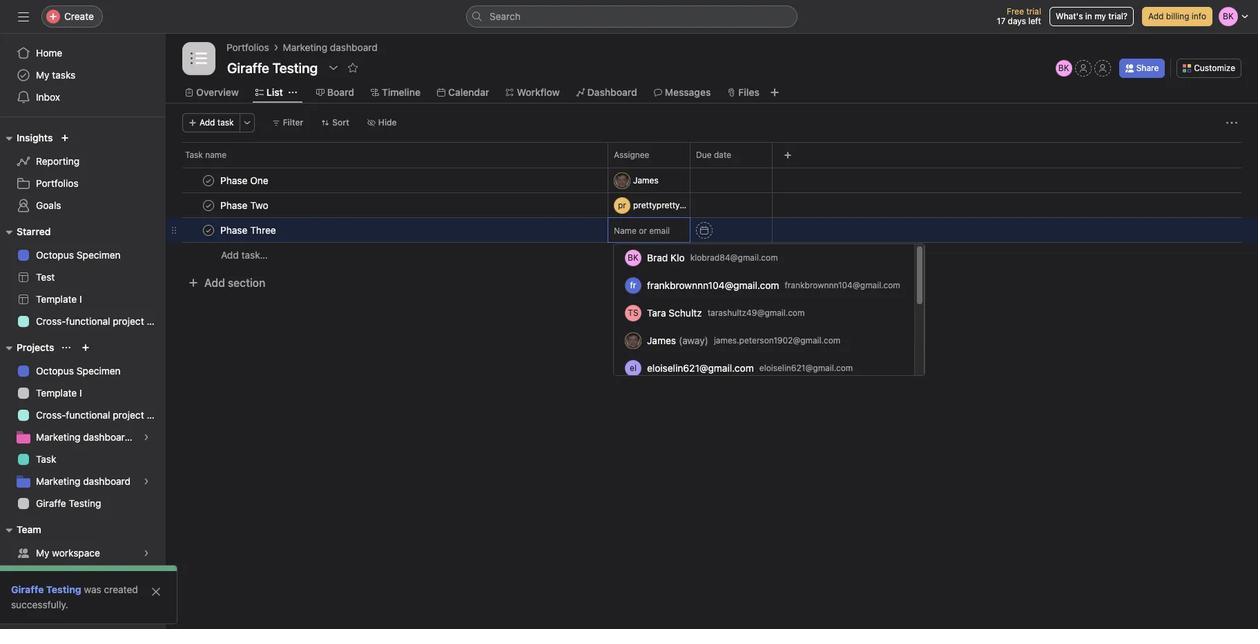 Task type: vqa. For each thing, say whether or not it's contained in the screenshot.
SEND
no



Task type: describe. For each thing, give the bounding box(es) containing it.
filter
[[283, 117, 303, 128]]

1 horizontal spatial marketing dashboard link
[[283, 40, 378, 55]]

board link
[[316, 85, 354, 100]]

cross- for second cross-functional project plan link from the bottom
[[36, 316, 66, 327]]

tab actions image
[[289, 88, 297, 97]]

add section
[[204, 277, 265, 289]]

1 vertical spatial giraffe testing
[[11, 584, 81, 596]]

timeline
[[382, 86, 421, 98]]

add to starred image
[[347, 62, 359, 73]]

phase one cell
[[166, 168, 608, 193]]

calendar
[[448, 86, 489, 98]]

task
[[217, 117, 234, 128]]

days
[[1008, 16, 1026, 26]]

i for 2nd template i link from the bottom of the page
[[79, 294, 82, 305]]

1 vertical spatial testing
[[46, 584, 81, 596]]

new project or portfolio image
[[82, 344, 90, 352]]

test
[[36, 271, 55, 283]]

pr row
[[166, 193, 1258, 218]]

dashboard inside projects element
[[83, 476, 131, 488]]

task for task
[[36, 454, 56, 465]]

add for add billing info
[[1149, 11, 1164, 21]]

close image
[[151, 587, 162, 598]]

insights
[[17, 132, 53, 144]]

header untitled section tree grid
[[166, 168, 1258, 268]]

cross- for 1st cross-functional project plan link from the bottom
[[36, 410, 66, 421]]

add field image
[[784, 151, 792, 160]]

row containing ja
[[166, 168, 1258, 193]]

phase three cell
[[166, 218, 608, 243]]

completed checkbox for "phase three" 'text field'
[[200, 222, 217, 239]]

customize
[[1194, 63, 1236, 73]]

completed image for ja
[[200, 172, 217, 189]]

more actions image
[[1227, 117, 1238, 128]]

template i for 2nd template i link
[[36, 387, 82, 399]]

my workspace
[[36, 548, 100, 559]]

goals link
[[8, 195, 157, 217]]

1 vertical spatial giraffe testing link
[[11, 584, 81, 596]]

add for add section
[[204, 277, 225, 289]]

reporting
[[36, 155, 80, 167]]

timeline link
[[371, 85, 421, 100]]

goals
[[36, 200, 61, 211]]

see details, marketing dashboard image
[[142, 478, 151, 486]]

add task…
[[221, 249, 268, 261]]

what's in my trial? button
[[1050, 7, 1134, 26]]

2 template i link from the top
[[8, 383, 157, 405]]

task name
[[185, 150, 227, 160]]

completed image inside phase three cell
[[200, 222, 217, 239]]

reporting link
[[8, 151, 157, 173]]

my tasks link
[[8, 64, 157, 86]]

search list box
[[466, 6, 798, 28]]

Completed checkbox
[[200, 172, 217, 189]]

was
[[84, 584, 101, 596]]

octopus for starred
[[36, 249, 74, 261]]

workflow
[[517, 86, 560, 98]]

marketing dashboards
[[36, 432, 136, 443]]

home link
[[8, 42, 157, 64]]

17
[[997, 16, 1006, 26]]

ja
[[618, 175, 627, 185]]

search button
[[466, 6, 798, 28]]

1 horizontal spatial marketing dashboard
[[283, 41, 378, 53]]

octopus specimen for template i
[[36, 365, 121, 377]]

template i for 2nd template i link from the bottom of the page
[[36, 294, 82, 305]]

free trial 17 days left
[[997, 6, 1041, 26]]

1 vertical spatial giraffe
[[11, 584, 44, 596]]

show options, current sort, top image
[[62, 344, 71, 352]]

see details, my workspace image
[[142, 550, 151, 558]]

dashboard link
[[576, 85, 637, 100]]

home
[[36, 47, 62, 59]]

completed checkbox for phase two "text field"
[[200, 197, 217, 214]]

1 template i link from the top
[[8, 289, 157, 311]]

search
[[490, 10, 521, 22]]

pr
[[618, 200, 626, 210]]

filter button
[[266, 113, 310, 133]]

add task
[[200, 117, 234, 128]]

sort button
[[315, 113, 356, 133]]

overview
[[196, 86, 239, 98]]

project for second cross-functional project plan link from the bottom
[[113, 316, 144, 327]]

assignee
[[614, 150, 649, 160]]

calendar link
[[437, 85, 489, 100]]

info
[[1192, 11, 1207, 21]]

marketing dashboards link
[[8, 427, 157, 449]]

Phase Three text field
[[218, 223, 280, 237]]

sort
[[332, 117, 349, 128]]

more actions image
[[243, 119, 251, 127]]

due
[[696, 150, 712, 160]]

starred element
[[0, 220, 166, 336]]

invite
[[39, 606, 64, 617]]

was created successfully.
[[11, 584, 138, 611]]

2 cross-functional project plan link from the top
[[8, 405, 166, 427]]

giraffe testing link inside projects element
[[8, 493, 157, 515]]

billing
[[1166, 11, 1190, 21]]

projects
[[17, 342, 54, 354]]

free
[[1007, 6, 1024, 17]]

project for 1st cross-functional project plan link from the bottom
[[113, 410, 144, 421]]

add for add task
[[200, 117, 215, 128]]

1 horizontal spatial portfolios link
[[227, 40, 269, 55]]

list
[[266, 86, 283, 98]]

add task button
[[182, 113, 240, 133]]

hide
[[378, 117, 397, 128]]

my
[[1095, 11, 1106, 21]]

create button
[[41, 6, 103, 28]]

what's
[[1056, 11, 1083, 21]]

bk button
[[1056, 60, 1072, 77]]

details image
[[591, 226, 599, 234]]

dashboard
[[587, 86, 637, 98]]

james
[[633, 175, 659, 185]]

plan inside projects element
[[147, 410, 166, 421]]

specimen for test
[[77, 249, 121, 261]]

messages
[[665, 86, 711, 98]]

list link
[[255, 85, 283, 100]]

invite button
[[13, 599, 73, 624]]

marketing dashboard inside projects element
[[36, 476, 131, 488]]

octopus for projects
[[36, 365, 74, 377]]

created
[[104, 584, 138, 596]]

Phase One text field
[[218, 174, 273, 188]]

octopus specimen for test
[[36, 249, 121, 261]]

1 horizontal spatial dashboard
[[330, 41, 378, 53]]



Task type: locate. For each thing, give the bounding box(es) containing it.
insights button
[[0, 130, 53, 146]]

1 vertical spatial octopus
[[36, 365, 74, 377]]

1 project from the top
[[113, 316, 144, 327]]

specimen inside projects element
[[77, 365, 121, 377]]

list image
[[191, 50, 207, 67]]

template
[[36, 294, 77, 305], [36, 387, 77, 399]]

functional up new project or portfolio icon
[[66, 316, 110, 327]]

cross- inside "starred" "element"
[[36, 316, 66, 327]]

add section button
[[182, 271, 271, 296]]

completed image inside phase two 'cell'
[[200, 197, 217, 214]]

add inside 'button'
[[200, 117, 215, 128]]

1 horizontal spatial portfolios
[[227, 41, 269, 53]]

phase two cell
[[166, 193, 608, 218]]

functional for 1st cross-functional project plan link from the bottom
[[66, 410, 110, 421]]

i up marketing dashboards
[[79, 387, 82, 399]]

team
[[17, 524, 41, 536]]

1 vertical spatial my
[[36, 548, 49, 559]]

0 horizontal spatial portfolios link
[[8, 173, 157, 195]]

2 project from the top
[[113, 410, 144, 421]]

1 cross- from the top
[[36, 316, 66, 327]]

add task… button
[[221, 248, 268, 263]]

template inside projects element
[[36, 387, 77, 399]]

dashboard
[[330, 41, 378, 53], [83, 476, 131, 488]]

1 i from the top
[[79, 294, 82, 305]]

marketing dashboard
[[283, 41, 378, 53], [36, 476, 131, 488]]

test link
[[8, 267, 157, 289]]

customize button
[[1177, 59, 1242, 78]]

add task… row
[[166, 242, 1258, 268]]

add inside button
[[204, 277, 225, 289]]

0 vertical spatial giraffe testing link
[[8, 493, 157, 515]]

1 vertical spatial template i
[[36, 387, 82, 399]]

0 vertical spatial marketing dashboard
[[283, 41, 378, 53]]

portfolios up list link
[[227, 41, 269, 53]]

insights element
[[0, 126, 166, 220]]

testing up teams element
[[69, 498, 101, 510]]

show options image
[[328, 62, 339, 73]]

task for task name
[[185, 150, 203, 160]]

share
[[1137, 63, 1159, 73]]

1 cross-functional project plan link from the top
[[8, 311, 166, 333]]

files
[[739, 86, 760, 98]]

my inside my tasks link
[[36, 69, 49, 81]]

0 vertical spatial portfolios
[[227, 41, 269, 53]]

1 vertical spatial marketing dashboard
[[36, 476, 131, 488]]

completed image for pr
[[200, 197, 217, 214]]

project up see details, marketing dashboards image
[[113, 410, 144, 421]]

0 vertical spatial task
[[185, 150, 203, 160]]

1 vertical spatial portfolios link
[[8, 173, 157, 195]]

tasks
[[52, 69, 76, 81]]

cross- inside projects element
[[36, 410, 66, 421]]

1 octopus specimen link from the top
[[8, 244, 157, 267]]

portfolios link
[[227, 40, 269, 55], [8, 173, 157, 195]]

marketing for see details, marketing dashboard image
[[36, 476, 80, 488]]

1 vertical spatial functional
[[66, 410, 110, 421]]

0 vertical spatial functional
[[66, 316, 110, 327]]

1 cross-functional project plan from the top
[[36, 316, 166, 327]]

2 my from the top
[[36, 548, 49, 559]]

2 cross-functional project plan from the top
[[36, 410, 166, 421]]

octopus specimen
[[36, 249, 121, 261], [36, 365, 121, 377]]

1 vertical spatial task
[[36, 454, 56, 465]]

cross-functional project plan link
[[8, 311, 166, 333], [8, 405, 166, 427]]

pr button
[[614, 197, 687, 214]]

octopus specimen link
[[8, 244, 157, 267], [8, 361, 157, 383]]

0 vertical spatial octopus specimen link
[[8, 244, 157, 267]]

hide button
[[361, 113, 403, 133]]

1 octopus from the top
[[36, 249, 74, 261]]

giraffe inside projects element
[[36, 498, 66, 510]]

starred button
[[0, 224, 51, 240]]

project inside "starred" "element"
[[113, 316, 144, 327]]

marketing up tab actions image
[[283, 41, 327, 53]]

giraffe testing inside projects element
[[36, 498, 101, 510]]

0 vertical spatial project
[[113, 316, 144, 327]]

new image
[[61, 134, 69, 142]]

2 i from the top
[[79, 387, 82, 399]]

1 vertical spatial i
[[79, 387, 82, 399]]

testing inside projects element
[[69, 498, 101, 510]]

1 vertical spatial marketing dashboard link
[[8, 471, 157, 493]]

template i down test
[[36, 294, 82, 305]]

task…
[[241, 249, 268, 261]]

cross-functional project plan link up marketing dashboards
[[8, 405, 166, 427]]

0 vertical spatial template
[[36, 294, 77, 305]]

cross-functional project plan for 1st cross-functional project plan link from the bottom
[[36, 410, 166, 421]]

2 completed checkbox from the top
[[200, 222, 217, 239]]

due date
[[696, 150, 731, 160]]

trial?
[[1109, 11, 1128, 21]]

add left the "task…"
[[221, 249, 239, 261]]

portfolios down reporting
[[36, 177, 78, 189]]

0 vertical spatial portfolios link
[[227, 40, 269, 55]]

completed checkbox inside phase two 'cell'
[[200, 197, 217, 214]]

portfolios link up list link
[[227, 40, 269, 55]]

marketing dashboard up show options image
[[283, 41, 378, 53]]

task inside row
[[185, 150, 203, 160]]

marketing dashboard down task link
[[36, 476, 131, 488]]

octopus down "show options, current sort, top" image
[[36, 365, 74, 377]]

1 functional from the top
[[66, 316, 110, 327]]

1 my from the top
[[36, 69, 49, 81]]

cross-functional project plan inside "starred" "element"
[[36, 316, 166, 327]]

giraffe testing up successfully.
[[11, 584, 81, 596]]

octopus up test
[[36, 249, 74, 261]]

cross-functional project plan up new project or portfolio icon
[[36, 316, 166, 327]]

add for add task…
[[221, 249, 239, 261]]

2 vertical spatial marketing
[[36, 476, 80, 488]]

testing up the invite
[[46, 584, 81, 596]]

cross-functional project plan up dashboards
[[36, 410, 166, 421]]

2 template from the top
[[36, 387, 77, 399]]

Name or email text field
[[614, 218, 687, 243]]

hide sidebar image
[[18, 11, 29, 22]]

cross-functional project plan link up new project or portfolio icon
[[8, 311, 166, 333]]

2 template i from the top
[[36, 387, 82, 399]]

left
[[1029, 16, 1041, 26]]

specimen down new project or portfolio icon
[[77, 365, 121, 377]]

completed image
[[200, 172, 217, 189], [200, 197, 217, 214], [200, 222, 217, 239]]

completed image inside phase one cell
[[200, 172, 217, 189]]

task inside projects element
[[36, 454, 56, 465]]

0 vertical spatial completed image
[[200, 172, 217, 189]]

template inside "starred" "element"
[[36, 294, 77, 305]]

1 octopus specimen from the top
[[36, 249, 121, 261]]

project
[[113, 316, 144, 327], [113, 410, 144, 421]]

task down marketing dashboards link
[[36, 454, 56, 465]]

2 octopus from the top
[[36, 365, 74, 377]]

completed image down task name
[[200, 172, 217, 189]]

0 vertical spatial octopus specimen
[[36, 249, 121, 261]]

my left the tasks on the left top of page
[[36, 69, 49, 81]]

in
[[1086, 11, 1092, 21]]

project down 'test' link
[[113, 316, 144, 327]]

overview link
[[185, 85, 239, 100]]

template i inside projects element
[[36, 387, 82, 399]]

1 vertical spatial cross-functional project plan link
[[8, 405, 166, 427]]

marketing dashboard link
[[283, 40, 378, 55], [8, 471, 157, 493]]

dashboards
[[83, 432, 136, 443]]

template i link up marketing dashboards
[[8, 383, 157, 405]]

2 completed image from the top
[[200, 197, 217, 214]]

messages link
[[654, 85, 711, 100]]

1 vertical spatial plan
[[147, 410, 166, 421]]

giraffe testing link up successfully.
[[11, 584, 81, 596]]

create
[[64, 10, 94, 22]]

1 specimen from the top
[[77, 249, 121, 261]]

workspace
[[52, 548, 100, 559]]

specimen up 'test' link
[[77, 249, 121, 261]]

specimen
[[77, 249, 121, 261], [77, 365, 121, 377]]

0 vertical spatial dashboard
[[330, 41, 378, 53]]

inbox
[[36, 91, 60, 103]]

template i
[[36, 294, 82, 305], [36, 387, 82, 399]]

1 template i from the top
[[36, 294, 82, 305]]

add left the section
[[204, 277, 225, 289]]

functional
[[66, 316, 110, 327], [66, 410, 110, 421]]

0 vertical spatial plan
[[147, 316, 166, 327]]

cross- up marketing dashboards link
[[36, 410, 66, 421]]

giraffe testing link up teams element
[[8, 493, 157, 515]]

0 vertical spatial cross-
[[36, 316, 66, 327]]

octopus inside "starred" "element"
[[36, 249, 74, 261]]

global element
[[0, 34, 166, 117]]

task left name
[[185, 150, 203, 160]]

i for 2nd template i link
[[79, 387, 82, 399]]

my for my tasks
[[36, 69, 49, 81]]

giraffe testing
[[36, 498, 101, 510], [11, 584, 81, 596]]

add billing info button
[[1142, 7, 1213, 26]]

1 completed checkbox from the top
[[200, 197, 217, 214]]

1 vertical spatial octopus specimen
[[36, 365, 121, 377]]

section
[[228, 277, 265, 289]]

portfolios inside insights "element"
[[36, 177, 78, 189]]

octopus specimen inside "starred" "element"
[[36, 249, 121, 261]]

template i link down test
[[8, 289, 157, 311]]

row
[[166, 142, 1258, 168], [182, 167, 1242, 169], [166, 168, 1258, 193], [166, 218, 1258, 243]]

completed checkbox inside phase three cell
[[200, 222, 217, 239]]

files link
[[728, 85, 760, 100]]

1 vertical spatial specimen
[[77, 365, 121, 377]]

octopus inside projects element
[[36, 365, 74, 377]]

template for 2nd template i link
[[36, 387, 77, 399]]

2 octopus specimen from the top
[[36, 365, 121, 377]]

template down test
[[36, 294, 77, 305]]

octopus
[[36, 249, 74, 261], [36, 365, 74, 377]]

0 vertical spatial cross-functional project plan link
[[8, 311, 166, 333]]

1 vertical spatial cross-
[[36, 410, 66, 421]]

Completed checkbox
[[200, 197, 217, 214], [200, 222, 217, 239]]

2 octopus specimen link from the top
[[8, 361, 157, 383]]

1 vertical spatial dashboard
[[83, 476, 131, 488]]

team button
[[0, 522, 41, 539]]

2 cross- from the top
[[36, 410, 66, 421]]

add left task
[[200, 117, 215, 128]]

projects element
[[0, 336, 166, 518]]

octopus specimen link for template i
[[8, 361, 157, 383]]

completed image left "phase three" 'text field'
[[200, 222, 217, 239]]

inbox link
[[8, 86, 157, 108]]

0 vertical spatial marketing dashboard link
[[283, 40, 378, 55]]

0 horizontal spatial dashboard
[[83, 476, 131, 488]]

see details, marketing dashboards image
[[142, 434, 151, 442]]

add billing info
[[1149, 11, 1207, 21]]

template for 2nd template i link from the bottom of the page
[[36, 294, 77, 305]]

0 horizontal spatial portfolios
[[36, 177, 78, 189]]

portfolios link down reporting
[[8, 173, 157, 195]]

octopus specimen inside projects element
[[36, 365, 121, 377]]

functional for second cross-functional project plan link from the bottom
[[66, 316, 110, 327]]

i inside "starred" "element"
[[79, 294, 82, 305]]

1 plan from the top
[[147, 316, 166, 327]]

0 horizontal spatial marketing dashboard link
[[8, 471, 157, 493]]

i down 'test' link
[[79, 294, 82, 305]]

octopus specimen link up test
[[8, 244, 157, 267]]

giraffe testing up teams element
[[36, 498, 101, 510]]

1 vertical spatial template
[[36, 387, 77, 399]]

0 vertical spatial giraffe
[[36, 498, 66, 510]]

2 plan from the top
[[147, 410, 166, 421]]

date
[[714, 150, 731, 160]]

1 vertical spatial octopus specimen link
[[8, 361, 157, 383]]

0 vertical spatial specimen
[[77, 249, 121, 261]]

i inside projects element
[[79, 387, 82, 399]]

workflow link
[[506, 85, 560, 100]]

my for my workspace
[[36, 548, 49, 559]]

1 vertical spatial marketing
[[36, 432, 80, 443]]

1 horizontal spatial task
[[185, 150, 203, 160]]

1 vertical spatial completed checkbox
[[200, 222, 217, 239]]

1 vertical spatial template i link
[[8, 383, 157, 405]]

functional inside "starred" "element"
[[66, 316, 110, 327]]

template i down "show options, current sort, top" image
[[36, 387, 82, 399]]

0 vertical spatial marketing
[[283, 41, 327, 53]]

2 specimen from the top
[[77, 365, 121, 377]]

plan inside "starred" "element"
[[147, 316, 166, 327]]

marketing up task link
[[36, 432, 80, 443]]

add left billing
[[1149, 11, 1164, 21]]

row containing task name
[[166, 142, 1258, 168]]

0 vertical spatial giraffe testing
[[36, 498, 101, 510]]

my workspace link
[[8, 543, 157, 565]]

giraffe up team
[[36, 498, 66, 510]]

name
[[205, 150, 227, 160]]

completed checkbox down completed checkbox
[[200, 197, 217, 214]]

0 horizontal spatial marketing dashboard
[[36, 476, 131, 488]]

0 vertical spatial template i
[[36, 294, 82, 305]]

task link
[[8, 449, 157, 471]]

cross-functional project plan inside projects element
[[36, 410, 166, 421]]

marketing dashboard link down marketing dashboards link
[[8, 471, 157, 493]]

0 vertical spatial completed checkbox
[[200, 197, 217, 214]]

successfully.
[[11, 599, 68, 611]]

portfolios link inside insights "element"
[[8, 173, 157, 195]]

0 vertical spatial octopus
[[36, 249, 74, 261]]

my tasks
[[36, 69, 76, 81]]

functional up marketing dashboards
[[66, 410, 110, 421]]

i
[[79, 294, 82, 305], [79, 387, 82, 399]]

Phase Two text field
[[218, 199, 273, 212]]

marketing down task link
[[36, 476, 80, 488]]

trial
[[1027, 6, 1041, 17]]

3 completed image from the top
[[200, 222, 217, 239]]

my inside my workspace link
[[36, 548, 49, 559]]

bk
[[1059, 63, 1070, 73]]

marketing dashboard link up show options image
[[283, 40, 378, 55]]

cross- up the projects
[[36, 316, 66, 327]]

1 vertical spatial project
[[113, 410, 144, 421]]

octopus specimen link for test
[[8, 244, 157, 267]]

my down team
[[36, 548, 49, 559]]

teams element
[[0, 518, 166, 568]]

template i inside "starred" "element"
[[36, 294, 82, 305]]

giraffe testing link
[[8, 493, 157, 515], [11, 584, 81, 596]]

dashboard up add to starred icon
[[330, 41, 378, 53]]

add inside row
[[221, 249, 239, 261]]

0 vertical spatial template i link
[[8, 289, 157, 311]]

marketing for see details, marketing dashboards image
[[36, 432, 80, 443]]

specimen for template i
[[77, 365, 121, 377]]

1 vertical spatial cross-functional project plan
[[36, 410, 166, 421]]

giraffe up successfully.
[[11, 584, 44, 596]]

octopus specimen down new project or portfolio icon
[[36, 365, 121, 377]]

my
[[36, 69, 49, 81], [36, 548, 49, 559]]

completed checkbox left "phase three" 'text field'
[[200, 222, 217, 239]]

0 vertical spatial cross-functional project plan
[[36, 316, 166, 327]]

0 horizontal spatial task
[[36, 454, 56, 465]]

what's in my trial?
[[1056, 11, 1128, 21]]

1 completed image from the top
[[200, 172, 217, 189]]

template down "show options, current sort, top" image
[[36, 387, 77, 399]]

1 template from the top
[[36, 294, 77, 305]]

cross-functional project plan for second cross-functional project plan link from the bottom
[[36, 316, 166, 327]]

starred
[[17, 226, 51, 238]]

share button
[[1119, 59, 1165, 78]]

octopus specimen link down new project or portfolio icon
[[8, 361, 157, 383]]

dashboard down task link
[[83, 476, 131, 488]]

0 vertical spatial testing
[[69, 498, 101, 510]]

None text field
[[224, 55, 321, 80]]

0 vertical spatial my
[[36, 69, 49, 81]]

completed image down completed checkbox
[[200, 197, 217, 214]]

1 vertical spatial completed image
[[200, 197, 217, 214]]

1 vertical spatial portfolios
[[36, 177, 78, 189]]

add tab image
[[769, 87, 780, 98]]

projects button
[[0, 340, 54, 356]]

2 functional from the top
[[66, 410, 110, 421]]

board
[[327, 86, 354, 98]]

octopus specimen up 'test' link
[[36, 249, 121, 261]]

0 vertical spatial i
[[79, 294, 82, 305]]

2 vertical spatial completed image
[[200, 222, 217, 239]]

specimen inside "starred" "element"
[[77, 249, 121, 261]]

functional inside projects element
[[66, 410, 110, 421]]



